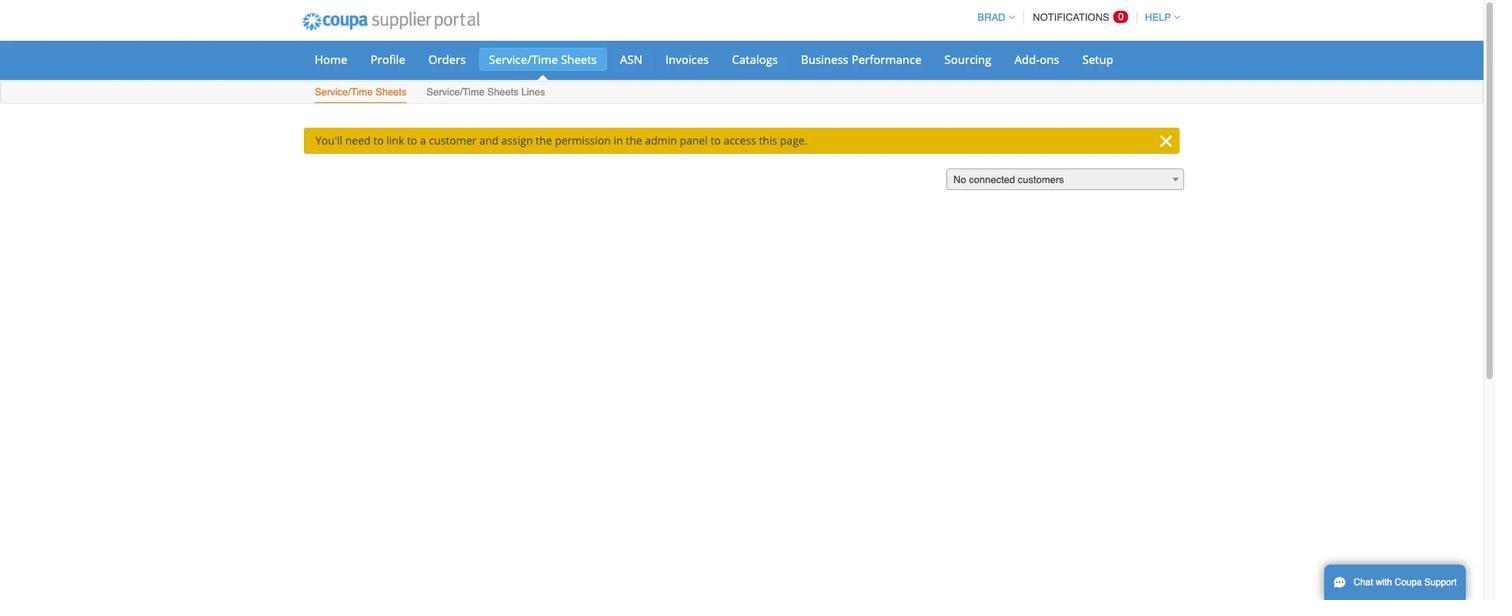 Task type: describe. For each thing, give the bounding box(es) containing it.
sourcing link
[[935, 48, 1002, 71]]

you'll
[[316, 133, 343, 148]]

asn link
[[610, 48, 653, 71]]

setup
[[1083, 52, 1114, 67]]

customer
[[429, 133, 477, 148]]

chat
[[1354, 577, 1374, 588]]

orders
[[429, 52, 466, 67]]

No connected customers field
[[947, 169, 1185, 191]]

a
[[420, 133, 426, 148]]

notifications
[[1033, 12, 1110, 23]]

coupa
[[1395, 577, 1423, 588]]

asn
[[620, 52, 643, 67]]

business performance link
[[791, 48, 932, 71]]

catalogs link
[[722, 48, 788, 71]]

0 vertical spatial service/time sheets
[[489, 52, 597, 67]]

coupa supplier portal image
[[292, 2, 490, 41]]

3 to from the left
[[711, 133, 721, 148]]

add-ons link
[[1005, 48, 1070, 71]]

invoices
[[666, 52, 709, 67]]

1 to from the left
[[374, 133, 384, 148]]

2 horizontal spatial sheets
[[561, 52, 597, 67]]

setup link
[[1073, 48, 1124, 71]]

no connected customers
[[954, 174, 1065, 186]]

sourcing
[[945, 52, 992, 67]]

0 vertical spatial service/time sheets link
[[479, 48, 607, 71]]

lines
[[522, 86, 545, 98]]

with
[[1376, 577, 1393, 588]]

home link
[[305, 48, 358, 71]]

2 horizontal spatial service/time
[[489, 52, 558, 67]]

profile link
[[361, 48, 416, 71]]

ons
[[1040, 52, 1060, 67]]

navigation containing notifications 0
[[971, 2, 1181, 32]]

add-ons
[[1015, 52, 1060, 67]]

2 to from the left
[[407, 133, 418, 148]]

brad link
[[971, 12, 1015, 23]]

service/time sheets lines
[[427, 86, 545, 98]]

0 horizontal spatial sheets
[[376, 86, 407, 98]]

support
[[1425, 577, 1458, 588]]

profile
[[371, 52, 406, 67]]

0
[[1119, 11, 1124, 22]]

0 horizontal spatial service/time sheets
[[315, 86, 407, 98]]

help link
[[1139, 12, 1181, 23]]

1 the from the left
[[536, 133, 552, 148]]



Task type: vqa. For each thing, say whether or not it's contained in the screenshot.
Admin
yes



Task type: locate. For each thing, give the bounding box(es) containing it.
admin
[[645, 133, 677, 148]]

connected
[[969, 174, 1016, 186]]

1 horizontal spatial to
[[407, 133, 418, 148]]

chat with coupa support
[[1354, 577, 1458, 588]]

in
[[614, 133, 623, 148]]

service/time sheets
[[489, 52, 597, 67], [315, 86, 407, 98]]

service/time sheets link up lines
[[479, 48, 607, 71]]

the
[[536, 133, 552, 148], [626, 133, 643, 148]]

no
[[954, 174, 967, 186]]

the right the "in"
[[626, 133, 643, 148]]

1 horizontal spatial service/time sheets
[[489, 52, 597, 67]]

0 horizontal spatial the
[[536, 133, 552, 148]]

0 horizontal spatial service/time
[[315, 86, 373, 98]]

sheets left lines
[[488, 86, 519, 98]]

add-
[[1015, 52, 1040, 67]]

0 horizontal spatial to
[[374, 133, 384, 148]]

catalogs
[[732, 52, 778, 67]]

service/time sheets down profile
[[315, 86, 407, 98]]

service/time sheets link
[[479, 48, 607, 71], [314, 83, 408, 103]]

brad
[[978, 12, 1006, 23]]

service/time
[[489, 52, 558, 67], [315, 86, 373, 98], [427, 86, 485, 98]]

to right panel
[[711, 133, 721, 148]]

service/time up lines
[[489, 52, 558, 67]]

service/time inside service/time sheets lines link
[[427, 86, 485, 98]]

link
[[387, 133, 404, 148]]

sheets
[[561, 52, 597, 67], [376, 86, 407, 98], [488, 86, 519, 98]]

access
[[724, 133, 757, 148]]

orders link
[[419, 48, 476, 71]]

notifications 0
[[1033, 11, 1124, 23]]

panel
[[680, 133, 708, 148]]

to left the link
[[374, 133, 384, 148]]

page.
[[780, 133, 808, 148]]

service/time down orders link
[[427, 86, 485, 98]]

service/time sheets link down profile
[[314, 83, 408, 103]]

performance
[[852, 52, 922, 67]]

you'll need to link to a customer and assign the permission in the admin panel to access this page.
[[316, 133, 808, 148]]

need
[[345, 133, 371, 148]]

customers
[[1018, 174, 1065, 186]]

No connected customers text field
[[948, 169, 1184, 191]]

service/time down home
[[315, 86, 373, 98]]

service/time sheets up lines
[[489, 52, 597, 67]]

1 horizontal spatial service/time
[[427, 86, 485, 98]]

sheets down profile link
[[376, 86, 407, 98]]

chat with coupa support button
[[1325, 565, 1467, 600]]

2 the from the left
[[626, 133, 643, 148]]

permission
[[555, 133, 611, 148]]

business
[[801, 52, 849, 67]]

this
[[759, 133, 778, 148]]

0 horizontal spatial service/time sheets link
[[314, 83, 408, 103]]

assign
[[502, 133, 533, 148]]

1 horizontal spatial sheets
[[488, 86, 519, 98]]

home
[[315, 52, 348, 67]]

1 horizontal spatial the
[[626, 133, 643, 148]]

help
[[1146, 12, 1172, 23]]

1 vertical spatial service/time sheets
[[315, 86, 407, 98]]

1 horizontal spatial service/time sheets link
[[479, 48, 607, 71]]

service/time sheets lines link
[[426, 83, 546, 103]]

business performance
[[801, 52, 922, 67]]

2 horizontal spatial to
[[711, 133, 721, 148]]

to left the a
[[407, 133, 418, 148]]

and
[[480, 133, 499, 148]]

navigation
[[971, 2, 1181, 32]]

the right assign on the left top of page
[[536, 133, 552, 148]]

to
[[374, 133, 384, 148], [407, 133, 418, 148], [711, 133, 721, 148]]

1 vertical spatial service/time sheets link
[[314, 83, 408, 103]]

invoices link
[[656, 48, 719, 71]]

sheets left asn link
[[561, 52, 597, 67]]



